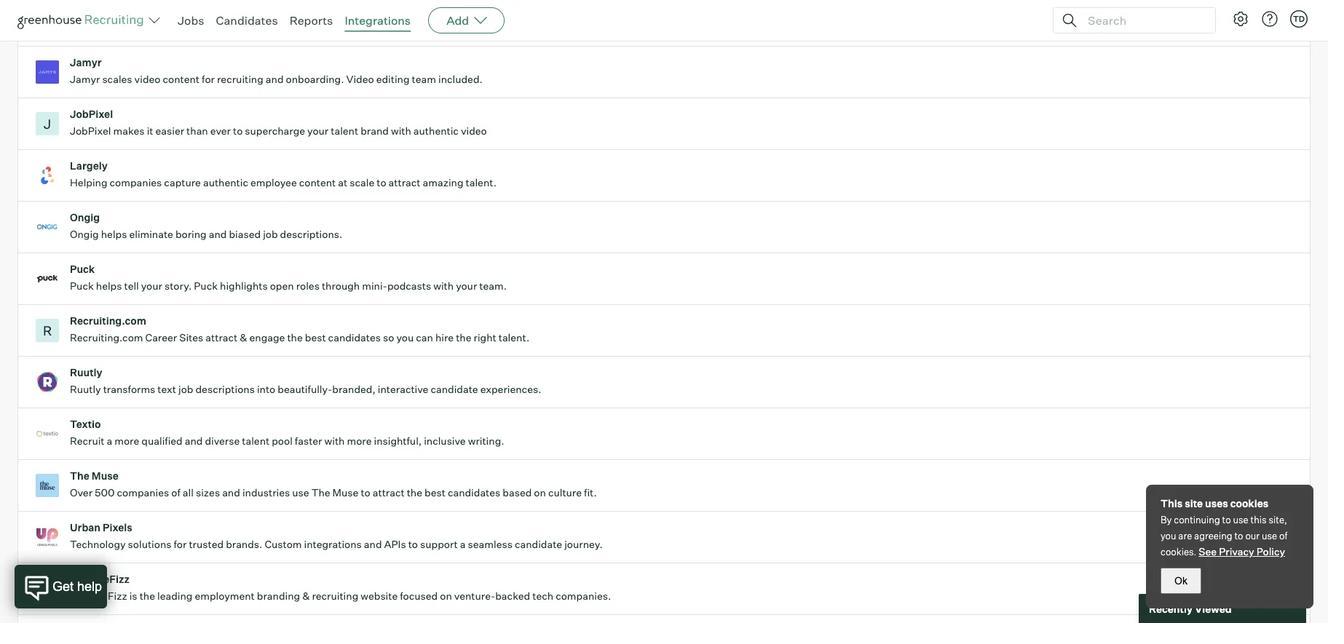 Task type: vqa. For each thing, say whether or not it's contained in the screenshot.
the bottom VentureFizz
yes



Task type: describe. For each thing, give the bounding box(es) containing it.
1 horizontal spatial the
[[311, 487, 330, 499]]

textio
[[70, 418, 101, 431]]

open
[[270, 280, 294, 292]]

the muse over 500 companies of all sizes and industries use the muse to attract the best candidates based on culture fit.
[[70, 470, 597, 499]]

candidates
[[216, 13, 278, 28]]

so
[[383, 331, 394, 344]]

candidates inside "recruiting.com recruiting.com career sites attract & engage the best candidates so you can hire the right talent."
[[328, 331, 381, 344]]

2 recruiting.com from the top
[[70, 331, 143, 344]]

reports
[[290, 13, 333, 28]]

story.
[[165, 280, 192, 292]]

2 greenhouse from the left
[[494, 21, 552, 34]]

helping
[[70, 176, 107, 189]]

level
[[281, 21, 303, 34]]

candidate inside urban pixels technology solutions for trusted brands. custom integrations and apis to support a seamless candidate journey.
[[515, 538, 562, 551]]

employee
[[250, 176, 297, 189]]

of inside by continuing to use this site, you are agreeing to our use of cookies.
[[1279, 530, 1288, 542]]

companies inside the muse over 500 companies of all sizes and industries use the muse to attract the best candidates based on culture fit.
[[117, 487, 169, 499]]

venturefizz venturefizz is the leading employment branding & recruiting website focused on venture-backed tech companies.
[[70, 573, 611, 603]]

on inside the muse over 500 companies of all sizes and industries use the muse to attract the best candidates based on culture fit.
[[534, 487, 546, 499]]

culture
[[548, 487, 582, 499]]

it
[[147, 125, 153, 137]]

to inside largely helping companies capture authentic employee content at scale to attract amazing talent.
[[377, 176, 386, 189]]

sites
[[179, 331, 203, 344]]

authentic inside 'jobpixel jobpixel makes it easier than ever to supercharge your talent brand with authentic video'
[[413, 125, 459, 137]]

to left our on the right bottom of the page
[[1235, 530, 1243, 542]]

at
[[338, 176, 347, 189]]

1 ruutly from the top
[[70, 366, 102, 379]]

500
[[95, 487, 115, 499]]

you inside "recruiting.com recruiting.com career sites attract & engage the best candidates so you can hire the right talent."
[[396, 331, 414, 344]]

ever
[[210, 125, 231, 137]]

content inside largely helping companies capture authentic employee content at scale to attract amazing talent.
[[299, 176, 336, 189]]

apis
[[384, 538, 406, 551]]

highlights
[[220, 280, 268, 292]]

over
[[70, 487, 92, 499]]

makes
[[113, 125, 145, 137]]

scales
[[102, 73, 132, 86]]

reports link
[[290, 13, 333, 28]]

1 vertical spatial muse
[[332, 487, 359, 499]]

website
[[361, 590, 398, 603]]

1-
[[305, 21, 314, 34]]

wordpress
[[439, 21, 492, 34]]

beautifully-
[[278, 383, 332, 396]]

the inside "venturefizz venturefizz is the leading employment branding & recruiting website focused on venture-backed tech companies."
[[140, 590, 155, 603]]

journey.
[[564, 538, 603, 551]]

add
[[446, 13, 469, 28]]

td button
[[1287, 7, 1311, 31]]

recently
[[1149, 602, 1193, 615]]

than
[[186, 125, 208, 137]]

by
[[1161, 514, 1172, 526]]

focused
[[400, 590, 438, 603]]

helps for puck
[[96, 280, 122, 292]]

Search text field
[[1084, 10, 1202, 31]]

cookies.
[[1161, 546, 1197, 558]]

branded,
[[332, 383, 376, 396]]

by continuing to use this site, you are agreeing to our use of cookies.
[[1161, 514, 1288, 558]]

0 vertical spatial the
[[70, 470, 89, 483]]

largely helping companies capture authentic employee content at scale to attract amazing talent.
[[70, 160, 497, 189]]

this site uses cookies
[[1161, 497, 1269, 510]]

technology
[[70, 538, 126, 551]]

based
[[503, 487, 532, 499]]

including
[[385, 21, 429, 34]]

1 jamyr from the top
[[70, 56, 102, 69]]

for inside the ironistic a greenhouse partner since 2014 with many level 1-5 integrations, including a wordpress greenhouse plugin for immediate integration.
[[586, 21, 599, 34]]

venture-
[[454, 590, 495, 603]]

interactive
[[378, 383, 428, 396]]

candidates inside the muse over 500 companies of all sizes and industries use the muse to attract the best candidates based on culture fit.
[[448, 487, 500, 499]]

jamyr jamyr scales video content for recruiting and onboarding. video editing team included.
[[70, 56, 483, 86]]

a for brands.
[[460, 538, 466, 551]]

configure image
[[1232, 10, 1249, 28]]

branding
[[257, 590, 300, 603]]

inclusive
[[424, 435, 466, 448]]

td
[[1293, 14, 1305, 24]]

and inside urban pixels technology solutions for trusted brands. custom integrations and apis to support a seamless candidate journey.
[[364, 538, 382, 551]]

through
[[322, 280, 360, 292]]

recruiting inside "venturefizz venturefizz is the leading employment branding & recruiting website focused on venture-backed tech companies."
[[312, 590, 358, 603]]

included.
[[438, 73, 483, 86]]

best inside the muse over 500 companies of all sizes and industries use the muse to attract the best candidates based on culture fit.
[[425, 487, 446, 499]]

best inside "recruiting.com recruiting.com career sites attract & engage the best candidates so you can hire the right talent."
[[305, 331, 326, 344]]

textio recruit a more qualified and diverse talent pool faster with more insightful, inclusive writing.
[[70, 418, 504, 448]]

biased
[[229, 228, 261, 241]]

continuing
[[1174, 514, 1220, 526]]

2 horizontal spatial use
[[1262, 530, 1277, 542]]

see
[[1199, 545, 1217, 558]]

2 venturefizz from the top
[[70, 590, 127, 603]]

talent. inside largely helping companies capture authentic employee content at scale to attract amazing talent.
[[466, 176, 497, 189]]

with inside 'puck puck helps tell your story. puck highlights open roles through mini-podcasts with your team.'
[[433, 280, 454, 292]]

1 ongig from the top
[[70, 211, 100, 224]]

scale
[[350, 176, 374, 189]]

partner
[[140, 21, 175, 34]]

leading
[[157, 590, 193, 603]]

integrations link
[[345, 13, 411, 28]]

text
[[158, 383, 176, 396]]

recruit
[[70, 435, 104, 448]]

companies inside largely helping companies capture authentic employee content at scale to attract amazing talent.
[[110, 176, 162, 189]]

integrations
[[345, 13, 411, 28]]

2 jobpixel from the top
[[70, 125, 111, 137]]

1 venturefizz from the top
[[70, 573, 130, 586]]

see privacy policy link
[[1199, 545, 1285, 558]]

& inside "recruiting.com recruiting.com career sites attract & engage the best candidates so you can hire the right talent."
[[240, 331, 247, 344]]

transforms
[[103, 383, 155, 396]]

brand
[[361, 125, 389, 137]]

viewed
[[1195, 602, 1232, 615]]

puck puck helps tell your story. puck highlights open roles through mini-podcasts with your team.
[[70, 263, 507, 292]]

j
[[44, 116, 51, 132]]

ironistic a greenhouse partner since 2014 with many level 1-5 integrations, including a wordpress greenhouse plugin for immediate integration.
[[70, 5, 710, 34]]

with inside the ironistic a greenhouse partner since 2014 with many level 1-5 integrations, including a wordpress greenhouse plugin for immediate integration.
[[230, 21, 250, 34]]

td button
[[1290, 10, 1308, 28]]

urban
[[70, 521, 101, 534]]

immediate
[[602, 21, 652, 34]]

authentic inside largely helping companies capture authentic employee content at scale to attract amazing talent.
[[203, 176, 248, 189]]

1 recruiting.com from the top
[[70, 315, 146, 327]]

qualified
[[142, 435, 183, 448]]

team
[[412, 73, 436, 86]]

job inside ruutly ruutly transforms text job descriptions into beautifully-branded, interactive candidate experiences.
[[178, 383, 193, 396]]

insightful,
[[374, 435, 422, 448]]

diverse
[[205, 435, 240, 448]]

use inside the muse over 500 companies of all sizes and industries use the muse to attract the best candidates based on culture fit.
[[292, 487, 309, 499]]

with inside 'jobpixel jobpixel makes it easier than ever to supercharge your talent brand with authentic video'
[[391, 125, 411, 137]]



Task type: locate. For each thing, give the bounding box(es) containing it.
video right 'scales' on the top
[[134, 73, 161, 86]]

& left the engage
[[240, 331, 247, 344]]

the right the engage
[[287, 331, 303, 344]]

sizes
[[196, 487, 220, 499]]

attract right the sites
[[206, 331, 238, 344]]

0 vertical spatial use
[[292, 487, 309, 499]]

the up over
[[70, 470, 89, 483]]

to right ever
[[233, 125, 243, 137]]

attract left amazing
[[389, 176, 420, 189]]

recently viewed
[[1149, 602, 1232, 615]]

venturefizz left is
[[70, 590, 127, 603]]

to right scale at left
[[377, 176, 386, 189]]

team.
[[479, 280, 507, 292]]

1 vertical spatial content
[[299, 176, 336, 189]]

1 vertical spatial jamyr
[[70, 73, 100, 86]]

1 horizontal spatial muse
[[332, 487, 359, 499]]

integration.
[[655, 21, 710, 34]]

a for with
[[432, 21, 437, 34]]

with right brand at the top of page
[[391, 125, 411, 137]]

on right focused
[[440, 590, 452, 603]]

attract up apis on the left bottom of the page
[[373, 487, 405, 499]]

for inside the jamyr jamyr scales video content for recruiting and onboarding. video editing team included.
[[202, 73, 215, 86]]

content down since
[[163, 73, 200, 86]]

greenhouse recruiting image
[[17, 12, 149, 29]]

1 vertical spatial ruutly
[[70, 383, 101, 396]]

0 vertical spatial content
[[163, 73, 200, 86]]

use up policy
[[1262, 530, 1277, 542]]

amazing
[[423, 176, 463, 189]]

you right so
[[396, 331, 414, 344]]

jamyr down "a"
[[70, 56, 102, 69]]

the inside the muse over 500 companies of all sizes and industries use the muse to attract the best candidates based on culture fit.
[[407, 487, 422, 499]]

talent inside textio recruit a more qualified and diverse talent pool faster with more insightful, inclusive writing.
[[242, 435, 270, 448]]

1 vertical spatial helps
[[96, 280, 122, 292]]

editing
[[376, 73, 410, 86]]

of
[[171, 487, 180, 499], [1279, 530, 1288, 542]]

brands.
[[226, 538, 262, 551]]

2 horizontal spatial your
[[456, 280, 477, 292]]

onboarding.
[[286, 73, 344, 86]]

recruiting.com down tell
[[70, 315, 146, 327]]

0 vertical spatial venturefizz
[[70, 573, 130, 586]]

0 horizontal spatial of
[[171, 487, 180, 499]]

ironistic
[[70, 5, 111, 17]]

companies.
[[556, 590, 611, 603]]

0 horizontal spatial video
[[134, 73, 161, 86]]

1 horizontal spatial on
[[534, 487, 546, 499]]

and inside the muse over 500 companies of all sizes and industries use the muse to attract the best candidates based on culture fit.
[[222, 487, 240, 499]]

0 vertical spatial muse
[[92, 470, 119, 483]]

& inside "venturefizz venturefizz is the leading employment branding & recruiting website focused on venture-backed tech companies."
[[302, 590, 310, 603]]

hire
[[435, 331, 454, 344]]

attract inside the muse over 500 companies of all sizes and industries use the muse to attract the best candidates based on culture fit.
[[373, 487, 405, 499]]

0 horizontal spatial for
[[174, 538, 187, 551]]

is
[[129, 590, 137, 603]]

descriptions
[[196, 383, 255, 396]]

0 vertical spatial attract
[[389, 176, 420, 189]]

2 ongig from the top
[[70, 228, 99, 241]]

r
[[43, 323, 52, 339]]

and inside the jamyr jamyr scales video content for recruiting and onboarding. video editing team included.
[[266, 73, 284, 86]]

easier
[[155, 125, 184, 137]]

1 horizontal spatial you
[[1161, 530, 1176, 542]]

1 horizontal spatial video
[[461, 125, 487, 137]]

attract inside largely helping companies capture authentic employee content at scale to attract amazing talent.
[[389, 176, 420, 189]]

talent inside 'jobpixel jobpixel makes it easier than ever to supercharge your talent brand with authentic video'
[[331, 125, 358, 137]]

& right branding
[[302, 590, 310, 603]]

supercharge
[[245, 125, 305, 137]]

0 horizontal spatial &
[[240, 331, 247, 344]]

1 vertical spatial talent.
[[499, 331, 529, 344]]

use
[[292, 487, 309, 499], [1233, 514, 1249, 526], [1262, 530, 1277, 542]]

video inside the jamyr jamyr scales video content for recruiting and onboarding. video editing team included.
[[134, 73, 161, 86]]

since
[[177, 21, 202, 34]]

0 horizontal spatial job
[[178, 383, 193, 396]]

0 horizontal spatial on
[[440, 590, 452, 603]]

see privacy policy
[[1199, 545, 1285, 558]]

0 vertical spatial ruutly
[[70, 366, 102, 379]]

with right podcasts
[[433, 280, 454, 292]]

boring
[[175, 228, 207, 241]]

companies right the 500
[[117, 487, 169, 499]]

for left trusted
[[174, 538, 187, 551]]

candidate left journey.
[[515, 538, 562, 551]]

0 horizontal spatial a
[[107, 435, 112, 448]]

1 vertical spatial on
[[440, 590, 452, 603]]

privacy
[[1219, 545, 1254, 558]]

you down by
[[1161, 530, 1176, 542]]

0 horizontal spatial best
[[305, 331, 326, 344]]

best
[[305, 331, 326, 344], [425, 487, 446, 499]]

recruiting left website
[[312, 590, 358, 603]]

faster
[[295, 435, 322, 448]]

1 horizontal spatial &
[[302, 590, 310, 603]]

2 horizontal spatial for
[[586, 21, 599, 34]]

authentic right capture
[[203, 176, 248, 189]]

uses
[[1205, 497, 1228, 510]]

0 vertical spatial for
[[586, 21, 599, 34]]

1 vertical spatial a
[[107, 435, 112, 448]]

job right "text"
[[178, 383, 193, 396]]

&
[[240, 331, 247, 344], [302, 590, 310, 603]]

candidate right the interactive
[[431, 383, 478, 396]]

2 ruutly from the top
[[70, 383, 101, 396]]

1 vertical spatial talent
[[242, 435, 270, 448]]

1 vertical spatial ongig
[[70, 228, 99, 241]]

0 vertical spatial jobpixel
[[70, 108, 113, 121]]

job inside 'ongig ongig helps eliminate boring and biased job descriptions.'
[[263, 228, 278, 241]]

content inside the jamyr jamyr scales video content for recruiting and onboarding. video editing team included.
[[163, 73, 200, 86]]

candidate inside ruutly ruutly transforms text job descriptions into beautifully-branded, interactive candidate experiences.
[[431, 383, 478, 396]]

venturefizz
[[70, 573, 130, 586], [70, 590, 127, 603]]

use right industries
[[292, 487, 309, 499]]

helps for ongig
[[101, 228, 127, 241]]

and
[[266, 73, 284, 86], [209, 228, 227, 241], [185, 435, 203, 448], [222, 487, 240, 499], [364, 538, 382, 551]]

to right apis on the left bottom of the page
[[408, 538, 418, 551]]

content left at
[[299, 176, 336, 189]]

with inside textio recruit a more qualified and diverse talent pool faster with more insightful, inclusive writing.
[[324, 435, 345, 448]]

1 horizontal spatial more
[[347, 435, 372, 448]]

greenhouse
[[79, 21, 137, 34], [494, 21, 552, 34]]

0 horizontal spatial recruiting
[[217, 73, 263, 86]]

more left qualified on the left of the page
[[115, 435, 139, 448]]

0 horizontal spatial candidate
[[431, 383, 478, 396]]

experiences.
[[480, 383, 541, 396]]

jobs
[[178, 13, 204, 28]]

employment
[[195, 590, 255, 603]]

more left insightful,
[[347, 435, 372, 448]]

attract
[[389, 176, 420, 189], [206, 331, 238, 344], [373, 487, 405, 499]]

candidates
[[328, 331, 381, 344], [448, 487, 500, 499]]

jobpixel down 'scales' on the top
[[70, 108, 113, 121]]

talent left brand at the top of page
[[331, 125, 358, 137]]

of down site,
[[1279, 530, 1288, 542]]

and inside textio recruit a more qualified and diverse talent pool faster with more insightful, inclusive writing.
[[185, 435, 203, 448]]

pool
[[272, 435, 293, 448]]

pixels
[[103, 521, 132, 534]]

recruiting inside the jamyr jamyr scales video content for recruiting and onboarding. video editing team included.
[[217, 73, 263, 86]]

1 more from the left
[[115, 435, 139, 448]]

helps left eliminate
[[101, 228, 127, 241]]

job right biased
[[263, 228, 278, 241]]

backed
[[495, 590, 530, 603]]

0 horizontal spatial authentic
[[203, 176, 248, 189]]

1 vertical spatial candidates
[[448, 487, 500, 499]]

0 horizontal spatial more
[[115, 435, 139, 448]]

0 vertical spatial video
[[134, 73, 161, 86]]

candidate
[[431, 383, 478, 396], [515, 538, 562, 551]]

1 vertical spatial attract
[[206, 331, 238, 344]]

1 horizontal spatial your
[[307, 125, 329, 137]]

talent. inside "recruiting.com recruiting.com career sites attract & engage the best candidates so you can hire the right talent."
[[499, 331, 529, 344]]

to inside urban pixels technology solutions for trusted brands. custom integrations and apis to support a seamless candidate journey.
[[408, 538, 418, 551]]

1 vertical spatial job
[[178, 383, 193, 396]]

the up urban pixels technology solutions for trusted brands. custom integrations and apis to support a seamless candidate journey.
[[311, 487, 330, 499]]

1 vertical spatial authentic
[[203, 176, 248, 189]]

the down insightful,
[[407, 487, 422, 499]]

industries
[[242, 487, 290, 499]]

1 vertical spatial best
[[425, 487, 446, 499]]

and inside 'ongig ongig helps eliminate boring and biased job descriptions.'
[[209, 228, 227, 241]]

2 more from the left
[[347, 435, 372, 448]]

1 vertical spatial venturefizz
[[70, 590, 127, 603]]

solutions
[[128, 538, 171, 551]]

use left this
[[1233, 514, 1249, 526]]

career
[[145, 331, 177, 344]]

trusted
[[189, 538, 224, 551]]

recruiting.com
[[70, 315, 146, 327], [70, 331, 143, 344]]

urban pixels technology solutions for trusted brands. custom integrations and apis to support a seamless candidate journey.
[[70, 521, 603, 551]]

0 vertical spatial helps
[[101, 228, 127, 241]]

0 horizontal spatial you
[[396, 331, 414, 344]]

and left onboarding.
[[266, 73, 284, 86]]

1 vertical spatial for
[[202, 73, 215, 86]]

recruiting up ever
[[217, 73, 263, 86]]

largely
[[70, 160, 108, 172]]

your inside 'jobpixel jobpixel makes it easier than ever to supercharge your talent brand with authentic video'
[[307, 125, 329, 137]]

0 horizontal spatial talent.
[[466, 176, 497, 189]]

5
[[314, 21, 320, 34]]

to down uses
[[1222, 514, 1231, 526]]

on inside "venturefizz venturefizz is the leading employment branding & recruiting website focused on venture-backed tech companies."
[[440, 590, 452, 603]]

tell
[[124, 280, 139, 292]]

plugin
[[554, 21, 584, 34]]

the right hire
[[456, 331, 471, 344]]

the right is
[[140, 590, 155, 603]]

recruiting.com left the career
[[70, 331, 143, 344]]

0 horizontal spatial use
[[292, 487, 309, 499]]

helps inside 'puck puck helps tell your story. puck highlights open roles through mini-podcasts with your team.'
[[96, 280, 122, 292]]

0 vertical spatial recruiting.com
[[70, 315, 146, 327]]

1 vertical spatial recruiting.com
[[70, 331, 143, 344]]

attract inside "recruiting.com recruiting.com career sites attract & engage the best candidates so you can hire the right talent."
[[206, 331, 238, 344]]

add button
[[428, 7, 505, 33]]

2 horizontal spatial a
[[460, 538, 466, 551]]

greenhouse left plugin
[[494, 21, 552, 34]]

0 vertical spatial companies
[[110, 176, 162, 189]]

1 vertical spatial use
[[1233, 514, 1249, 526]]

1 horizontal spatial use
[[1233, 514, 1249, 526]]

2 vertical spatial attract
[[373, 487, 405, 499]]

for right plugin
[[586, 21, 599, 34]]

0 vertical spatial best
[[305, 331, 326, 344]]

talent. right amazing
[[466, 176, 497, 189]]

can
[[416, 331, 433, 344]]

for down 2014
[[202, 73, 215, 86]]

roles
[[296, 280, 320, 292]]

to inside 'jobpixel jobpixel makes it easier than ever to supercharge your talent brand with authentic video'
[[233, 125, 243, 137]]

2 vertical spatial use
[[1262, 530, 1277, 542]]

best up support
[[425, 487, 446, 499]]

on
[[534, 487, 546, 499], [440, 590, 452, 603]]

1 horizontal spatial job
[[263, 228, 278, 241]]

1 horizontal spatial talent.
[[499, 331, 529, 344]]

1 horizontal spatial a
[[432, 21, 437, 34]]

0 vertical spatial jamyr
[[70, 56, 102, 69]]

1 horizontal spatial best
[[425, 487, 446, 499]]

0 vertical spatial a
[[432, 21, 437, 34]]

0 vertical spatial job
[[263, 228, 278, 241]]

helps left tell
[[96, 280, 122, 292]]

0 horizontal spatial the
[[70, 470, 89, 483]]

on right based
[[534, 487, 546, 499]]

0 horizontal spatial content
[[163, 73, 200, 86]]

recruiting.com recruiting.com career sites attract & engage the best candidates so you can hire the right talent.
[[70, 315, 529, 344]]

muse up the 500
[[92, 470, 119, 483]]

a
[[432, 21, 437, 34], [107, 435, 112, 448], [460, 538, 466, 551]]

a left add
[[432, 21, 437, 34]]

companies left capture
[[110, 176, 162, 189]]

0 vertical spatial candidate
[[431, 383, 478, 396]]

0 vertical spatial on
[[534, 487, 546, 499]]

many
[[253, 21, 279, 34]]

1 jobpixel from the top
[[70, 108, 113, 121]]

to inside the muse over 500 companies of all sizes and industries use the muse to attract the best candidates based on culture fit.
[[361, 487, 370, 499]]

and left diverse
[[185, 435, 203, 448]]

0 horizontal spatial candidates
[[328, 331, 381, 344]]

you
[[396, 331, 414, 344], [1161, 530, 1176, 542]]

talent. right right
[[499, 331, 529, 344]]

venturefizz down the technology
[[70, 573, 130, 586]]

talent left pool
[[242, 435, 270, 448]]

greenhouse down ironistic
[[79, 21, 137, 34]]

and right the sizes
[[222, 487, 240, 499]]

descriptions.
[[280, 228, 342, 241]]

to up urban pixels technology solutions for trusted brands. custom integrations and apis to support a seamless candidate journey.
[[361, 487, 370, 499]]

jobpixel up largely
[[70, 125, 111, 137]]

1 horizontal spatial for
[[202, 73, 215, 86]]

cookies
[[1230, 497, 1269, 510]]

ruutly
[[70, 366, 102, 379], [70, 383, 101, 396]]

video down 'included.'
[[461, 125, 487, 137]]

0 vertical spatial talent.
[[466, 176, 497, 189]]

0 vertical spatial &
[[240, 331, 247, 344]]

0 vertical spatial recruiting
[[217, 73, 263, 86]]

a inside urban pixels technology solutions for trusted brands. custom integrations and apis to support a seamless candidate journey.
[[460, 538, 466, 551]]

video inside 'jobpixel jobpixel makes it easier than ever to supercharge your talent brand with authentic video'
[[461, 125, 487, 137]]

1 horizontal spatial recruiting
[[312, 590, 358, 603]]

1 horizontal spatial candidate
[[515, 538, 562, 551]]

agreeing
[[1194, 530, 1232, 542]]

policy
[[1257, 545, 1285, 558]]

with right the faster on the left
[[324, 435, 345, 448]]

muse up urban pixels technology solutions for trusted brands. custom integrations and apis to support a seamless candidate journey.
[[332, 487, 359, 499]]

1 vertical spatial you
[[1161, 530, 1176, 542]]

your right tell
[[141, 280, 162, 292]]

integrations
[[304, 538, 362, 551]]

0 horizontal spatial muse
[[92, 470, 119, 483]]

jamyr
[[70, 56, 102, 69], [70, 73, 100, 86]]

candidates left so
[[328, 331, 381, 344]]

a right support
[[460, 538, 466, 551]]

1 horizontal spatial talent
[[331, 125, 358, 137]]

2 vertical spatial for
[[174, 538, 187, 551]]

ruutly ruutly transforms text job descriptions into beautifully-branded, interactive candidate experiences.
[[70, 366, 541, 396]]

best up ruutly ruutly transforms text job descriptions into beautifully-branded, interactive candidate experiences.
[[305, 331, 326, 344]]

1 vertical spatial of
[[1279, 530, 1288, 542]]

video
[[346, 73, 374, 86]]

0 vertical spatial candidates
[[328, 331, 381, 344]]

helps inside 'ongig ongig helps eliminate boring and biased job descriptions.'
[[101, 228, 127, 241]]

0 vertical spatial you
[[396, 331, 414, 344]]

candidates link
[[216, 13, 278, 28]]

jamyr left 'scales' on the top
[[70, 73, 100, 86]]

and left apis on the left bottom of the page
[[364, 538, 382, 551]]

1 vertical spatial candidate
[[515, 538, 562, 551]]

1 vertical spatial recruiting
[[312, 590, 358, 603]]

of left all
[[171, 487, 180, 499]]

this
[[1251, 514, 1267, 526]]

1 vertical spatial &
[[302, 590, 310, 603]]

0 horizontal spatial your
[[141, 280, 162, 292]]

and right boring
[[209, 228, 227, 241]]

for inside urban pixels technology solutions for trusted brands. custom integrations and apis to support a seamless candidate journey.
[[174, 538, 187, 551]]

ongig
[[70, 211, 100, 224], [70, 228, 99, 241]]

1 vertical spatial companies
[[117, 487, 169, 499]]

a inside textio recruit a more qualified and diverse talent pool faster with more insightful, inclusive writing.
[[107, 435, 112, 448]]

0 vertical spatial authentic
[[413, 125, 459, 137]]

0 vertical spatial talent
[[331, 125, 358, 137]]

0 horizontal spatial talent
[[242, 435, 270, 448]]

eliminate
[[129, 228, 173, 241]]

jobpixel
[[70, 108, 113, 121], [70, 125, 111, 137]]

into
[[257, 383, 275, 396]]

of inside the muse over 500 companies of all sizes and industries use the muse to attract the best candidates based on culture fit.
[[171, 487, 180, 499]]

authentic up amazing
[[413, 125, 459, 137]]

1 greenhouse from the left
[[79, 21, 137, 34]]

the
[[287, 331, 303, 344], [456, 331, 471, 344], [407, 487, 422, 499], [140, 590, 155, 603]]

site
[[1185, 497, 1203, 510]]

1 vertical spatial video
[[461, 125, 487, 137]]

you inside by continuing to use this site, you are agreeing to our use of cookies.
[[1161, 530, 1176, 542]]

2 jamyr from the top
[[70, 73, 100, 86]]

with right 2014
[[230, 21, 250, 34]]

your right supercharge
[[307, 125, 329, 137]]

fit.
[[584, 487, 597, 499]]

2 vertical spatial a
[[460, 538, 466, 551]]

1 vertical spatial jobpixel
[[70, 125, 111, 137]]

capture
[[164, 176, 201, 189]]

1 horizontal spatial candidates
[[448, 487, 500, 499]]

candidates left based
[[448, 487, 500, 499]]

a inside the ironistic a greenhouse partner since 2014 with many level 1-5 integrations, including a wordpress greenhouse plugin for immediate integration.
[[432, 21, 437, 34]]

1 horizontal spatial greenhouse
[[494, 21, 552, 34]]

a right recruit
[[107, 435, 112, 448]]

your left the team. at top
[[456, 280, 477, 292]]



